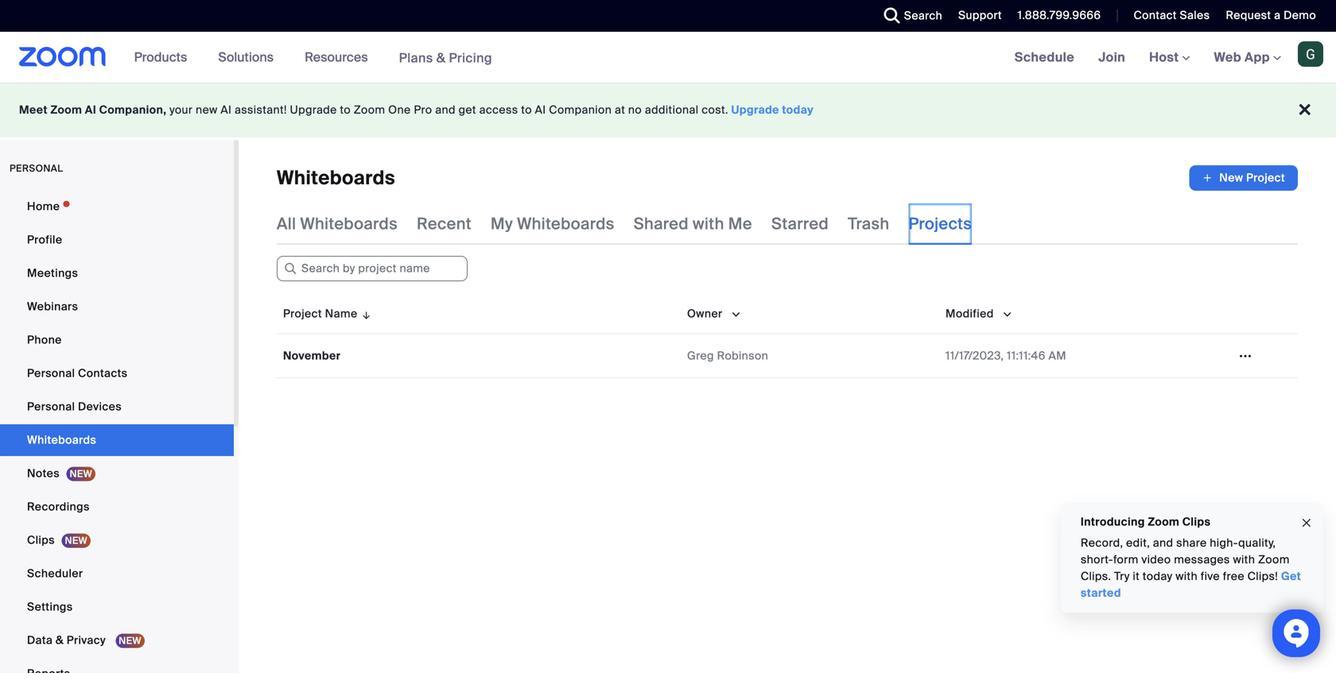 Task type: locate. For each thing, give the bounding box(es) containing it.
1 horizontal spatial today
[[1143, 569, 1173, 584]]

introducing
[[1081, 515, 1145, 530]]

project right new
[[1246, 171, 1285, 185]]

11/17/2023, 11:11:46 am
[[946, 349, 1067, 363]]

it
[[1133, 569, 1140, 584]]

and
[[435, 103, 456, 117], [1153, 536, 1174, 551]]

today
[[782, 103, 814, 117], [1143, 569, 1173, 584]]

2 personal from the top
[[27, 400, 75, 414]]

1 ai from the left
[[85, 103, 96, 117]]

and left get
[[435, 103, 456, 117]]

home
[[27, 199, 60, 214]]

0 vertical spatial today
[[782, 103, 814, 117]]

whiteboards inside application
[[277, 166, 395, 190]]

products button
[[134, 32, 194, 83]]

resources
[[305, 49, 368, 66]]

&
[[436, 50, 446, 66], [56, 634, 64, 648]]

application
[[277, 294, 1298, 379]]

upgrade down product information navigation
[[290, 103, 337, 117]]

notes link
[[0, 458, 234, 490]]

phone link
[[0, 325, 234, 356]]

1 horizontal spatial upgrade
[[731, 103, 779, 117]]

1 horizontal spatial with
[[1176, 569, 1198, 584]]

a
[[1274, 8, 1281, 23]]

greg
[[687, 349, 714, 363]]

1.888.799.9666 button
[[1006, 0, 1105, 32], [1018, 8, 1101, 23]]

schedule
[[1015, 49, 1075, 66]]

0 horizontal spatial ai
[[85, 103, 96, 117]]

whiteboards application
[[277, 165, 1298, 191]]

home link
[[0, 191, 234, 223]]

schedule link
[[1003, 32, 1087, 83]]

support
[[958, 8, 1002, 23]]

personal devices link
[[0, 391, 234, 423]]

add image
[[1202, 170, 1213, 186]]

& right data
[[56, 634, 64, 648]]

to down resources dropdown button on the left top of page
[[340, 103, 351, 117]]

whiteboards down personal devices
[[27, 433, 96, 448]]

short-
[[1081, 553, 1114, 567]]

0 vertical spatial project
[[1246, 171, 1285, 185]]

notes
[[27, 466, 60, 481]]

1 horizontal spatial to
[[521, 103, 532, 117]]

0 horizontal spatial today
[[782, 103, 814, 117]]

data
[[27, 634, 53, 648]]

request a demo link
[[1214, 0, 1336, 32], [1226, 8, 1316, 23]]

profile picture image
[[1298, 41, 1323, 67]]

0 horizontal spatial to
[[340, 103, 351, 117]]

2 horizontal spatial ai
[[535, 103, 546, 117]]

whiteboards up all whiteboards
[[277, 166, 395, 190]]

banner
[[0, 32, 1336, 84]]

share
[[1177, 536, 1207, 551]]

edit project image
[[1233, 349, 1258, 363]]

project left name in the left top of the page
[[283, 306, 322, 321]]

owner
[[687, 306, 723, 321]]

3 ai from the left
[[535, 103, 546, 117]]

1 vertical spatial personal
[[27, 400, 75, 414]]

clips up scheduler
[[27, 533, 55, 548]]

devices
[[78, 400, 122, 414]]

2 ai from the left
[[221, 103, 232, 117]]

one
[[388, 103, 411, 117]]

introducing zoom clips
[[1081, 515, 1211, 530]]

settings link
[[0, 592, 234, 624]]

messages
[[1174, 553, 1230, 567]]

me
[[728, 214, 752, 234]]

companion,
[[99, 103, 166, 117]]

1 horizontal spatial project
[[1246, 171, 1285, 185]]

0 vertical spatial personal
[[27, 366, 75, 381]]

with up free
[[1233, 553, 1255, 567]]

to right the access
[[521, 103, 532, 117]]

with left me at the top right of page
[[693, 214, 724, 234]]

ai left companion,
[[85, 103, 96, 117]]

products
[[134, 49, 187, 66]]

zoom logo image
[[19, 47, 106, 67]]

ai
[[85, 103, 96, 117], [221, 103, 232, 117], [535, 103, 546, 117]]

shared with me
[[634, 214, 752, 234]]

0 horizontal spatial upgrade
[[290, 103, 337, 117]]

and inside record, edit, and share high-quality, short-form video messages with zoom clips. try it today with five free clips!
[[1153, 536, 1174, 551]]

additional
[[645, 103, 699, 117]]

meetings navigation
[[1003, 32, 1336, 84]]

to
[[340, 103, 351, 117], [521, 103, 532, 117]]

2 vertical spatial with
[[1176, 569, 1198, 584]]

personal down phone at the left
[[27, 366, 75, 381]]

and inside meet zoom ai companion, footer
[[435, 103, 456, 117]]

five
[[1201, 569, 1220, 584]]

modified
[[946, 306, 994, 321]]

& for data
[[56, 634, 64, 648]]

whiteboards right "my"
[[517, 214, 615, 234]]

1 vertical spatial today
[[1143, 569, 1173, 584]]

1.888.799.9666
[[1018, 8, 1101, 23]]

upgrade right cost.
[[731, 103, 779, 117]]

personal inside 'link'
[[27, 366, 75, 381]]

1 vertical spatial and
[[1153, 536, 1174, 551]]

free
[[1223, 569, 1245, 584]]

ai left the "companion"
[[535, 103, 546, 117]]

support link
[[947, 0, 1006, 32], [958, 8, 1002, 23]]

with
[[693, 214, 724, 234], [1233, 553, 1255, 567], [1176, 569, 1198, 584]]

0 vertical spatial and
[[435, 103, 456, 117]]

video
[[1142, 553, 1171, 567]]

clips inside personal menu menu
[[27, 533, 55, 548]]

record,
[[1081, 536, 1123, 551]]

app
[[1245, 49, 1270, 66]]

1 vertical spatial &
[[56, 634, 64, 648]]

0 vertical spatial clips
[[1183, 515, 1211, 530]]

meet zoom ai companion, footer
[[0, 83, 1336, 138]]

record, edit, and share high-quality, short-form video messages with zoom clips. try it today with five free clips!
[[1081, 536, 1290, 584]]

zoom up "edit,"
[[1148, 515, 1180, 530]]

product information navigation
[[122, 32, 504, 84]]

started
[[1081, 586, 1121, 601]]

name
[[325, 306, 358, 321]]

0 horizontal spatial clips
[[27, 533, 55, 548]]

meet
[[19, 103, 48, 117]]

meetings link
[[0, 258, 234, 290]]

0 horizontal spatial &
[[56, 634, 64, 648]]

banner containing products
[[0, 32, 1336, 84]]

whiteboards inside personal menu menu
[[27, 433, 96, 448]]

whiteboards link
[[0, 425, 234, 457]]

scheduler link
[[0, 558, 234, 590]]

and up video
[[1153, 536, 1174, 551]]

quality,
[[1239, 536, 1276, 551]]

0 horizontal spatial project
[[283, 306, 322, 321]]

0 vertical spatial &
[[436, 50, 446, 66]]

get started
[[1081, 569, 1301, 601]]

projects
[[909, 214, 972, 234]]

today up whiteboards application
[[782, 103, 814, 117]]

1 horizontal spatial ai
[[221, 103, 232, 117]]

0 horizontal spatial and
[[435, 103, 456, 117]]

1 vertical spatial with
[[1233, 553, 1255, 567]]

clips up "share" at bottom right
[[1183, 515, 1211, 530]]

settings
[[27, 600, 73, 615]]

plans & pricing
[[399, 50, 492, 66]]

1 horizontal spatial &
[[436, 50, 446, 66]]

1 personal from the top
[[27, 366, 75, 381]]

& inside product information navigation
[[436, 50, 446, 66]]

today inside record, edit, and share high-quality, short-form video messages with zoom clips. try it today with five free clips!
[[1143, 569, 1173, 584]]

assistant!
[[235, 103, 287, 117]]

zoom
[[50, 103, 82, 117], [354, 103, 385, 117], [1148, 515, 1180, 530], [1258, 553, 1290, 567]]

resources button
[[305, 32, 375, 83]]

1 horizontal spatial and
[[1153, 536, 1174, 551]]

profile
[[27, 233, 62, 247]]

& right plans
[[436, 50, 446, 66]]

new
[[196, 103, 218, 117]]

1 vertical spatial clips
[[27, 533, 55, 548]]

close image
[[1300, 514, 1313, 533]]

personal down personal contacts
[[27, 400, 75, 414]]

1 vertical spatial project
[[283, 306, 322, 321]]

trash
[[848, 214, 890, 234]]

ai right new
[[221, 103, 232, 117]]

1 upgrade from the left
[[290, 103, 337, 117]]

with down messages
[[1176, 569, 1198, 584]]

0 vertical spatial with
[[693, 214, 724, 234]]

today down video
[[1143, 569, 1173, 584]]

privacy
[[67, 634, 106, 648]]

plans & pricing link
[[399, 50, 492, 66], [399, 50, 492, 66]]

& inside 'link'
[[56, 634, 64, 648]]

0 horizontal spatial with
[[693, 214, 724, 234]]

zoom up the clips!
[[1258, 553, 1290, 567]]



Task type: vqa. For each thing, say whether or not it's contained in the screenshot.
next Icon
no



Task type: describe. For each thing, give the bounding box(es) containing it.
try
[[1114, 569, 1130, 584]]

data & privacy link
[[0, 625, 234, 657]]

new
[[1219, 171, 1243, 185]]

phone
[[27, 333, 62, 348]]

Search text field
[[277, 256, 468, 282]]

& for plans
[[436, 50, 446, 66]]

2 to from the left
[[521, 103, 532, 117]]

profile link
[[0, 224, 234, 256]]

personal
[[10, 162, 63, 175]]

clips.
[[1081, 569, 1111, 584]]

demo
[[1284, 8, 1316, 23]]

request a demo
[[1226, 8, 1316, 23]]

join link
[[1087, 32, 1137, 83]]

solutions
[[218, 49, 274, 66]]

recordings
[[27, 500, 90, 515]]

personal devices
[[27, 400, 122, 414]]

host button
[[1149, 49, 1190, 66]]

your
[[169, 103, 193, 117]]

host
[[1149, 49, 1182, 66]]

contact sales
[[1134, 8, 1210, 23]]

project inside application
[[283, 306, 322, 321]]

contact
[[1134, 8, 1177, 23]]

with inside tabs of all whiteboard page 'tab list'
[[693, 214, 724, 234]]

cost.
[[702, 103, 728, 117]]

data & privacy
[[27, 634, 109, 648]]

at
[[615, 103, 625, 117]]

11:11:46
[[1007, 349, 1046, 363]]

get
[[459, 103, 476, 117]]

zoom inside record, edit, and share high-quality, short-form video messages with zoom clips. try it today with five free clips!
[[1258, 553, 1290, 567]]

1 to from the left
[[340, 103, 351, 117]]

2 horizontal spatial with
[[1233, 553, 1255, 567]]

my whiteboards
[[491, 214, 615, 234]]

access
[[479, 103, 518, 117]]

contacts
[[78, 366, 128, 381]]

sales
[[1180, 8, 1210, 23]]

search
[[904, 8, 943, 23]]

november
[[283, 349, 341, 363]]

project inside button
[[1246, 171, 1285, 185]]

meet zoom ai companion, your new ai assistant! upgrade to zoom one pro and get access to ai companion at no additional cost. upgrade today
[[19, 103, 814, 117]]

search button
[[872, 0, 947, 32]]

zoom left one
[[354, 103, 385, 117]]

high-
[[1210, 536, 1239, 551]]

starred
[[771, 214, 829, 234]]

personal for personal devices
[[27, 400, 75, 414]]

robinson
[[717, 349, 768, 363]]

2 upgrade from the left
[[731, 103, 779, 117]]

scheduler
[[27, 567, 83, 581]]

join
[[1098, 49, 1126, 66]]

clips!
[[1248, 569, 1278, 584]]

plans
[[399, 50, 433, 66]]

pro
[[414, 103, 432, 117]]

personal menu menu
[[0, 191, 234, 674]]

shared
[[634, 214, 689, 234]]

all
[[277, 214, 296, 234]]

webinars link
[[0, 291, 234, 323]]

arrow down image
[[358, 304, 372, 324]]

zoom right meet
[[50, 103, 82, 117]]

my
[[491, 214, 513, 234]]

project name
[[283, 306, 358, 321]]

companion
[[549, 103, 612, 117]]

form
[[1114, 553, 1139, 567]]

recent
[[417, 214, 472, 234]]

whiteboards up the search text box
[[300, 214, 398, 234]]

webinars
[[27, 299, 78, 314]]

today inside meet zoom ai companion, footer
[[782, 103, 814, 117]]

web app button
[[1214, 49, 1281, 66]]

web
[[1214, 49, 1242, 66]]

web app
[[1214, 49, 1270, 66]]

solutions button
[[218, 32, 281, 83]]

new project button
[[1189, 165, 1298, 191]]

clips link
[[0, 525, 234, 557]]

new project
[[1219, 171, 1285, 185]]

1 horizontal spatial clips
[[1183, 515, 1211, 530]]

request
[[1226, 8, 1271, 23]]

pricing
[[449, 50, 492, 66]]

no
[[628, 103, 642, 117]]

edit,
[[1126, 536, 1150, 551]]

meetings
[[27, 266, 78, 281]]

personal contacts link
[[0, 358, 234, 390]]

application containing project name
[[277, 294, 1298, 379]]

greg robinson
[[687, 349, 768, 363]]

personal contacts
[[27, 366, 128, 381]]

am
[[1049, 349, 1067, 363]]

all whiteboards
[[277, 214, 398, 234]]

upgrade today link
[[731, 103, 814, 117]]

11/17/2023,
[[946, 349, 1004, 363]]

tabs of all whiteboard page tab list
[[277, 204, 972, 245]]

personal for personal contacts
[[27, 366, 75, 381]]



